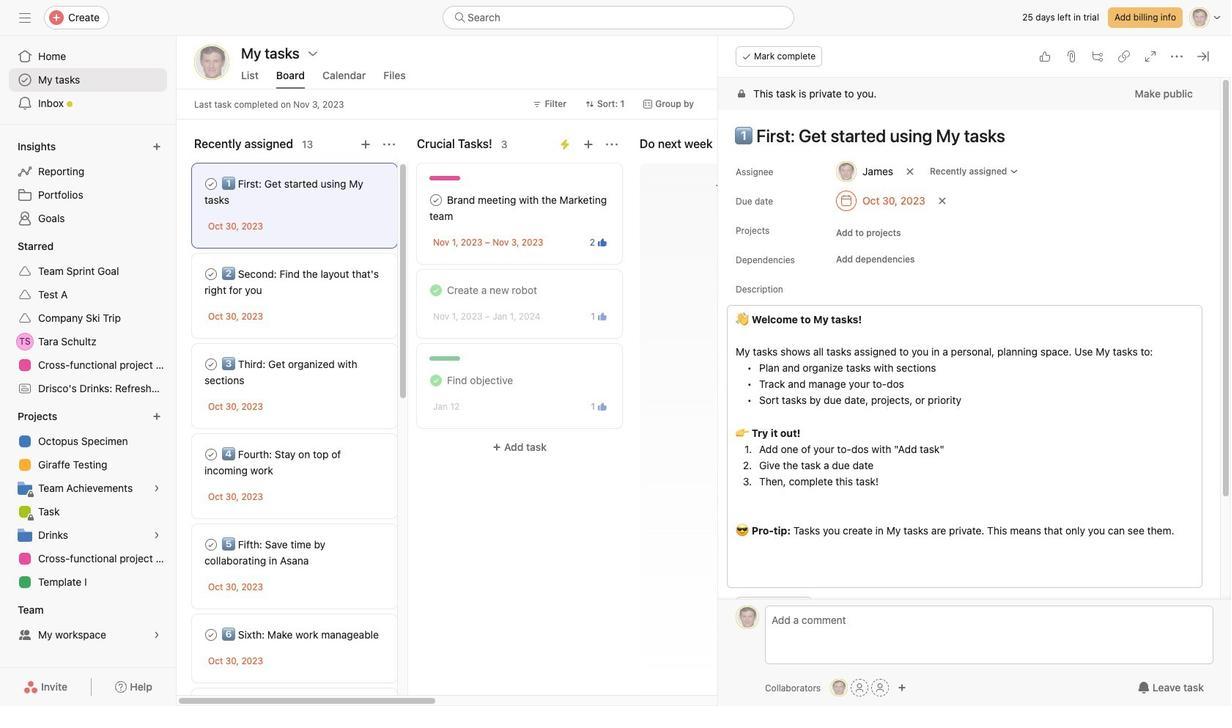 Task type: locate. For each thing, give the bounding box(es) containing it.
2 vertical spatial mark complete checkbox
[[202, 536, 220, 554]]

Mark complete checkbox
[[202, 175, 220, 193], [202, 265, 220, 283], [202, 536, 220, 554]]

1 vertical spatial mark complete image
[[202, 536, 220, 554]]

see details, drinks image
[[153, 531, 161, 540]]

2 1 like. you liked this task image from the top
[[598, 402, 607, 411]]

close details image
[[1198, 51, 1210, 62]]

attachments: add a file to this task, 1️⃣ first: get started using my tasks image
[[1066, 51, 1078, 62]]

1 completed image from the top
[[428, 282, 445, 299]]

0 vertical spatial completed checkbox
[[428, 282, 445, 299]]

starred element
[[0, 233, 176, 403]]

global element
[[0, 36, 176, 124]]

1 horizontal spatial more section actions image
[[606, 139, 618, 150]]

Completed checkbox
[[428, 282, 445, 299], [428, 372, 445, 389]]

copy task link image
[[1119, 51, 1131, 62]]

add subtask image
[[1093, 51, 1104, 62]]

2 mark complete checkbox from the top
[[202, 265, 220, 283]]

1 mark complete checkbox from the top
[[202, 175, 220, 193]]

1 1 like. you liked this task image from the top
[[598, 312, 607, 321]]

2 completed image from the top
[[428, 372, 445, 389]]

0 vertical spatial mark complete image
[[202, 175, 220, 193]]

mark complete image
[[428, 191, 445, 209], [202, 265, 220, 283], [202, 356, 220, 373], [202, 446, 220, 463], [202, 626, 220, 644]]

1 like. you liked this task image
[[598, 312, 607, 321], [598, 402, 607, 411]]

remove assignee image
[[906, 167, 915, 176]]

2 mark complete image from the top
[[202, 536, 220, 554]]

1 vertical spatial completed image
[[428, 372, 445, 389]]

add or remove collaborators image
[[898, 683, 907, 692]]

0 vertical spatial mark complete checkbox
[[202, 175, 220, 193]]

more actions for this task image
[[1172, 51, 1184, 62]]

3 mark complete checkbox from the top
[[202, 536, 220, 554]]

more section actions image right add task image
[[606, 139, 618, 150]]

mark complete image
[[202, 175, 220, 193], [202, 536, 220, 554]]

1 vertical spatial mark complete checkbox
[[202, 265, 220, 283]]

completed image
[[428, 282, 445, 299], [428, 372, 445, 389]]

main content
[[719, 78, 1221, 706]]

full screen image
[[1145, 51, 1157, 62]]

0 horizontal spatial more section actions image
[[384, 139, 395, 150]]

Mark complete checkbox
[[428, 191, 445, 209], [202, 356, 220, 373], [202, 446, 220, 463], [202, 626, 220, 644]]

completed image for second completed "option"
[[428, 372, 445, 389]]

list box
[[443, 6, 795, 29]]

new project or portfolio image
[[153, 412, 161, 421]]

more section actions image right add task icon at the left top
[[384, 139, 395, 150]]

1 vertical spatial completed checkbox
[[428, 372, 445, 389]]

0 vertical spatial completed image
[[428, 282, 445, 299]]

clear due date image
[[938, 197, 947, 205]]

1 mark complete image from the top
[[202, 175, 220, 193]]

0 vertical spatial 1 like. you liked this task image
[[598, 312, 607, 321]]

more section actions image
[[384, 139, 395, 150], [606, 139, 618, 150]]

1 vertical spatial 1 like. you liked this task image
[[598, 402, 607, 411]]

projects element
[[0, 403, 176, 597]]



Task type: vqa. For each thing, say whether or not it's contained in the screenshot.
the More section actions icon
yes



Task type: describe. For each thing, give the bounding box(es) containing it.
main content inside 1️⃣ first: get started using my tasks dialog
[[719, 78, 1221, 706]]

show options image
[[307, 48, 319, 59]]

2 completed checkbox from the top
[[428, 372, 445, 389]]

add task image
[[583, 139, 595, 150]]

0 likes. click to like this task image
[[1040, 51, 1052, 62]]

insights element
[[0, 133, 176, 233]]

add task image
[[360, 139, 372, 150]]

2 likes. you liked this task image
[[598, 238, 607, 247]]

1 completed checkbox from the top
[[428, 282, 445, 299]]

1 more section actions image from the left
[[384, 139, 395, 150]]

hide sidebar image
[[19, 12, 31, 23]]

description document
[[720, 310, 1203, 539]]

Task Name text field
[[726, 119, 1203, 153]]

see details, team achievements image
[[153, 484, 161, 493]]

new insights image
[[153, 142, 161, 151]]

see details, my workspace image
[[153, 631, 161, 639]]

2 more section actions image from the left
[[606, 139, 618, 150]]

rules for crucial tasks! image
[[560, 139, 571, 150]]

teams element
[[0, 597, 176, 650]]

1️⃣ first: get started using my tasks dialog
[[719, 36, 1232, 706]]

completed image for 1st completed "option" from the top of the page
[[428, 282, 445, 299]]



